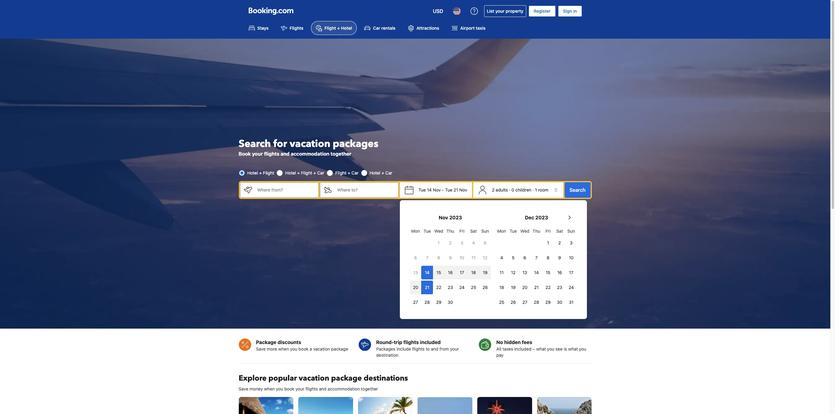 Task type: locate. For each thing, give the bounding box(es) containing it.
0 vertical spatial 18
[[472, 270, 476, 276]]

hotel
[[341, 26, 352, 31], [248, 170, 258, 176], [286, 170, 296, 176], [370, 170, 381, 176]]

21
[[454, 187, 459, 193], [425, 285, 430, 291], [535, 285, 539, 291]]

20 inside option
[[413, 285, 419, 291]]

sun
[[482, 229, 489, 234], [568, 229, 576, 234]]

flights
[[290, 26, 304, 31]]

12 inside 12 checkbox
[[512, 270, 516, 276]]

flights link
[[276, 21, 309, 35]]

15 right 14 dec 2023 checkbox at the bottom
[[546, 270, 551, 276]]

2 mon from the left
[[498, 229, 507, 234]]

package
[[256, 340, 277, 346]]

8 for 8 dec 2023 option
[[547, 255, 550, 261]]

14 right 13 checkbox at bottom
[[425, 270, 430, 276]]

13 left 14 option
[[414, 270, 418, 276]]

0 horizontal spatial 22
[[437, 285, 442, 291]]

1 vertical spatial 11
[[500, 270, 504, 276]]

15
[[437, 270, 442, 276], [546, 270, 551, 276]]

0 vertical spatial included
[[420, 340, 441, 346]]

mon up 4 dec 2023 checkbox
[[498, 229, 507, 234]]

7
[[426, 255, 429, 261], [536, 255, 538, 261]]

24 right 23 option
[[569, 285, 574, 291]]

1 · from the left
[[510, 187, 511, 193]]

1 horizontal spatial 28
[[534, 300, 540, 305]]

2023 right the dec
[[536, 215, 549, 221]]

30 inside option
[[448, 300, 454, 305]]

24 for 24 option
[[460, 285, 465, 291]]

6 inside option
[[415, 255, 417, 261]]

2 27 from the left
[[523, 300, 528, 305]]

2 22 from the left
[[546, 285, 551, 291]]

15 Nov 2023 checkbox
[[433, 266, 445, 280]]

2 horizontal spatial and
[[431, 347, 439, 352]]

8 Nov 2023 checkbox
[[433, 251, 445, 265]]

save left money
[[239, 387, 249, 392]]

24 Nov 2023 checkbox
[[457, 281, 468, 295]]

vacation inside search for vacation packages book your flights and accommodation together
[[290, 137, 331, 151]]

17 inside 'checkbox'
[[460, 270, 465, 276]]

7 inside checkbox
[[536, 255, 538, 261]]

+ for hotel + flight
[[259, 170, 262, 176]]

22 Dec 2023 checkbox
[[543, 281, 554, 295]]

23 Dec 2023 checkbox
[[554, 281, 566, 295]]

11 left 12 checkbox
[[500, 270, 504, 276]]

15 Dec 2023 checkbox
[[543, 266, 554, 280]]

2 horizontal spatial 1
[[548, 241, 550, 246]]

more
[[267, 347, 277, 352]]

9 for 9 checkbox
[[559, 255, 562, 261]]

1 horizontal spatial and
[[319, 387, 327, 392]]

14 for 14 dec 2023 checkbox at the bottom
[[535, 270, 539, 276]]

fri up 1 dec 2023 option
[[546, 229, 551, 234]]

2023
[[450, 215, 462, 221], [536, 215, 549, 221]]

include
[[397, 347, 411, 352]]

0 horizontal spatial 12
[[483, 255, 488, 261]]

2 package from the top
[[331, 374, 362, 384]]

1 vertical spatial 19
[[511, 285, 516, 291]]

25 left "26" checkbox
[[500, 300, 505, 305]]

1 left room
[[536, 187, 538, 193]]

28
[[425, 300, 430, 305], [534, 300, 540, 305]]

1 vertical spatial accommodation
[[328, 387, 360, 392]]

0 horizontal spatial 1
[[438, 241, 440, 246]]

16 for the 16 dec 2023 checkbox
[[558, 270, 563, 276]]

1 horizontal spatial 30
[[558, 300, 563, 305]]

0 vertical spatial 5
[[484, 241, 487, 246]]

1 horizontal spatial 2023
[[536, 215, 549, 221]]

1 horizontal spatial sat
[[557, 229, 564, 234]]

search
[[239, 137, 271, 151], [570, 187, 586, 193]]

1 inside checkbox
[[438, 241, 440, 246]]

save inside package discounts save more when you book a vacation package
[[256, 347, 266, 352]]

25 for 25 checkbox
[[471, 285, 477, 291]]

1 23 from the left
[[448, 285, 453, 291]]

booking.com online hotel reservations image
[[249, 7, 293, 15]]

13 inside 13 dec 2023 "checkbox"
[[523, 270, 528, 276]]

0 horizontal spatial 10
[[460, 255, 465, 261]]

30 inside option
[[558, 300, 563, 305]]

tue right -
[[446, 187, 453, 193]]

10 right 9 checkbox
[[570, 255, 574, 261]]

accommodation
[[291, 151, 330, 157], [328, 387, 360, 392]]

together down "destinations"
[[361, 387, 378, 392]]

1 horizontal spatial 16
[[558, 270, 563, 276]]

29 Dec 2023 checkbox
[[543, 296, 554, 310]]

16 for 16 nov 2023 option
[[448, 270, 453, 276]]

30 right 29 dec 2023 checkbox
[[558, 300, 563, 305]]

fri
[[460, 229, 465, 234], [546, 229, 551, 234]]

0 horizontal spatial 30
[[448, 300, 454, 305]]

17 for '17 nov 2023' 'checkbox'
[[460, 270, 465, 276]]

29 Nov 2023 checkbox
[[433, 296, 445, 310]]

27 for 27 dec 2023 option
[[523, 300, 528, 305]]

your right book
[[252, 151, 263, 157]]

0 horizontal spatial 13
[[414, 270, 418, 276]]

12 inside 12 nov 2023 option
[[483, 255, 488, 261]]

7 left 8 dec 2023 option
[[536, 255, 538, 261]]

27
[[414, 300, 419, 305], [523, 300, 528, 305]]

29 inside checkbox
[[546, 300, 551, 305]]

1 29 from the left
[[437, 300, 442, 305]]

when down discounts on the bottom left of the page
[[278, 347, 289, 352]]

popular
[[269, 374, 297, 384]]

2 24 from the left
[[569, 285, 574, 291]]

17 right the 16 dec 2023 checkbox
[[570, 270, 574, 276]]

vacation inside the explore popular vacation package destinations save money when you book your flights and accommodation together
[[299, 374, 330, 384]]

mon for nov
[[412, 229, 420, 234]]

you
[[290, 347, 298, 352], [548, 347, 555, 352], [580, 347, 587, 352], [276, 387, 283, 392]]

1 vertical spatial 26
[[511, 300, 516, 305]]

5 for 5 dec 2023 option
[[512, 255, 515, 261]]

3 inside checkbox
[[461, 241, 464, 246]]

0 horizontal spatial 5
[[484, 241, 487, 246]]

package discounts save more when you book a vacation package
[[256, 340, 348, 352]]

1 horizontal spatial 22
[[546, 285, 551, 291]]

what right is
[[569, 347, 578, 352]]

3 Nov 2023 checkbox
[[457, 237, 468, 250]]

1 horizontal spatial fri
[[546, 229, 551, 234]]

1
[[536, 187, 538, 193], [438, 241, 440, 246], [548, 241, 550, 246]]

25 inside 25 checkbox
[[471, 285, 477, 291]]

2 adults · 0 children · 1 room
[[492, 187, 549, 193]]

23 right 22 dec 2023 checkbox
[[558, 285, 563, 291]]

3 right 2 nov 2023 option
[[461, 241, 464, 246]]

book left a
[[299, 347, 309, 352]]

6 for 6 'checkbox'
[[524, 255, 527, 261]]

your down 'popular'
[[296, 387, 305, 392]]

10 inside option
[[460, 255, 465, 261]]

airport taxis
[[461, 26, 486, 31]]

-
[[442, 187, 444, 193]]

7 for 7 checkbox
[[426, 255, 429, 261]]

1 30 from the left
[[448, 300, 454, 305]]

1 13 from the left
[[414, 270, 418, 276]]

12 for 12 nov 2023 option
[[483, 255, 488, 261]]

30 Dec 2023 checkbox
[[554, 296, 566, 310]]

hotel + flight
[[248, 170, 274, 176]]

included inside no hidden fees all taxes included – what you see is what you pay
[[515, 347, 532, 352]]

25 inside 25 dec 2023 option
[[500, 300, 505, 305]]

28 for 28 nov 2023 option
[[425, 300, 430, 305]]

mon up 6 option
[[412, 229, 420, 234]]

25 for 25 dec 2023 option
[[500, 300, 505, 305]]

7 Dec 2023 checkbox
[[531, 251, 543, 265]]

0 horizontal spatial 15
[[437, 270, 442, 276]]

round-trip flights included packages include flights to and from your destination
[[377, 340, 459, 358]]

1 thu from the left
[[447, 229, 455, 234]]

22
[[437, 285, 442, 291], [546, 285, 551, 291]]

0 horizontal spatial 2023
[[450, 215, 462, 221]]

grid
[[410, 225, 491, 310], [496, 225, 578, 310]]

1 7 from the left
[[426, 255, 429, 261]]

8 right the 7 dec 2023 checkbox
[[547, 255, 550, 261]]

1 mon from the left
[[412, 229, 420, 234]]

hidden
[[505, 340, 521, 346]]

6 Nov 2023 checkbox
[[410, 251, 422, 265]]

3 for nov 2023
[[461, 241, 464, 246]]

3 right the 2 option
[[570, 241, 573, 246]]

7 for the 7 dec 2023 checkbox
[[536, 255, 538, 261]]

1 vertical spatial package
[[331, 374, 362, 384]]

14
[[427, 187, 432, 193], [425, 270, 430, 276], [535, 270, 539, 276]]

wed for nov 2023
[[435, 229, 444, 234]]

13
[[414, 270, 418, 276], [523, 270, 528, 276]]

destinations
[[364, 374, 408, 384]]

taxes
[[503, 347, 514, 352]]

save down package
[[256, 347, 266, 352]]

and inside search for vacation packages book your flights and accommodation together
[[281, 151, 290, 157]]

thu down dec 2023
[[533, 229, 541, 234]]

30
[[448, 300, 454, 305], [558, 300, 563, 305]]

29 right 28 checkbox
[[546, 300, 551, 305]]

0 horizontal spatial 3
[[461, 241, 464, 246]]

21 right 20 nov 2023 option
[[425, 285, 430, 291]]

2 29 from the left
[[546, 300, 551, 305]]

mon for dec
[[498, 229, 507, 234]]

1 left 2 nov 2023 option
[[438, 241, 440, 246]]

sign in
[[564, 8, 577, 14]]

0 horizontal spatial thu
[[447, 229, 455, 234]]

children
[[516, 187, 532, 193]]

14 inside checkbox
[[535, 270, 539, 276]]

1 10 from the left
[[460, 255, 465, 261]]

5 inside option
[[484, 241, 487, 246]]

21 cell
[[422, 280, 433, 295]]

1 vertical spatial 12
[[512, 270, 516, 276]]

11
[[472, 255, 476, 261], [500, 270, 504, 276]]

24 inside checkbox
[[569, 285, 574, 291]]

1 wed from the left
[[435, 229, 444, 234]]

27 inside checkbox
[[414, 300, 419, 305]]

15 inside cell
[[437, 270, 442, 276]]

together down packages
[[331, 151, 352, 157]]

1 fri from the left
[[460, 229, 465, 234]]

2 horizontal spatial 21
[[535, 285, 539, 291]]

0 horizontal spatial 2
[[450, 241, 452, 246]]

27 left 28 nov 2023 option
[[414, 300, 419, 305]]

2 3 from the left
[[570, 241, 573, 246]]

1 horizontal spatial 11
[[500, 270, 504, 276]]

21 for 21 dec 2023 checkbox
[[535, 285, 539, 291]]

26 for 26 checkbox
[[483, 285, 488, 291]]

2 6 from the left
[[524, 255, 527, 261]]

25 Dec 2023 checkbox
[[496, 296, 508, 310]]

rentals
[[382, 26, 396, 31]]

2 right 1 checkbox
[[450, 241, 452, 246]]

fri up 3 checkbox
[[460, 229, 465, 234]]

is
[[564, 347, 568, 352]]

0 vertical spatial together
[[331, 151, 352, 157]]

11 inside 11 checkbox
[[500, 270, 504, 276]]

sun for nov 2023
[[482, 229, 489, 234]]

0 vertical spatial 26
[[483, 285, 488, 291]]

2 10 from the left
[[570, 255, 574, 261]]

22 for 22 nov 2023 checkbox
[[437, 285, 442, 291]]

search inside button
[[570, 187, 586, 193]]

19 left 20 dec 2023 option
[[511, 285, 516, 291]]

1 horizontal spatial 18
[[500, 285, 505, 291]]

0 horizontal spatial together
[[331, 151, 352, 157]]

your
[[496, 8, 505, 14], [252, 151, 263, 157], [451, 347, 459, 352], [296, 387, 305, 392]]

24
[[460, 285, 465, 291], [569, 285, 574, 291]]

22 Nov 2023 checkbox
[[433, 281, 445, 295]]

2 17 from the left
[[570, 270, 574, 276]]

2 8 from the left
[[547, 255, 550, 261]]

1 16 from the left
[[448, 270, 453, 276]]

1 left the 2 option
[[548, 241, 550, 246]]

1 horizontal spatial 17
[[570, 270, 574, 276]]

nov right -
[[460, 187, 468, 193]]

1 horizontal spatial save
[[256, 347, 266, 352]]

0 horizontal spatial 17
[[460, 270, 465, 276]]

when right money
[[264, 387, 275, 392]]

hotel + car
[[370, 170, 393, 176]]

0 horizontal spatial 25
[[471, 285, 477, 291]]

22 left 23 nov 2023 option
[[437, 285, 442, 291]]

2 vertical spatial vacation
[[299, 374, 330, 384]]

23 right 22 nov 2023 checkbox
[[448, 285, 453, 291]]

7 Nov 2023 checkbox
[[422, 251, 433, 265]]

13 left 14 dec 2023 checkbox at the bottom
[[523, 270, 528, 276]]

2 grid from the left
[[496, 225, 578, 310]]

16 Dec 2023 checkbox
[[554, 266, 566, 280]]

25 right 24 option
[[471, 285, 477, 291]]

package
[[331, 347, 348, 352], [331, 374, 362, 384]]

4 left 5 dec 2023 option
[[501, 255, 504, 261]]

5 Dec 2023 checkbox
[[508, 251, 520, 265]]

0 vertical spatial 19
[[483, 270, 488, 276]]

4 inside 4 dec 2023 checkbox
[[501, 255, 504, 261]]

0 horizontal spatial 8
[[438, 255, 441, 261]]

20 Dec 2023 checkbox
[[520, 281, 531, 295]]

· left 0
[[510, 187, 511, 193]]

1 20 from the left
[[413, 285, 419, 291]]

2 sun from the left
[[568, 229, 576, 234]]

0 horizontal spatial 23
[[448, 285, 453, 291]]

+
[[337, 26, 340, 31], [259, 170, 262, 176], [297, 170, 300, 176], [314, 170, 316, 176], [348, 170, 351, 176], [382, 170, 385, 176]]

0 vertical spatial 11
[[472, 255, 476, 261]]

24 for 24 checkbox
[[569, 285, 574, 291]]

1 horizontal spatial mon
[[498, 229, 507, 234]]

0 vertical spatial 4
[[473, 241, 475, 246]]

0 horizontal spatial sun
[[482, 229, 489, 234]]

1 horizontal spatial 12
[[512, 270, 516, 276]]

sun up 3 dec 2023 option on the right
[[568, 229, 576, 234]]

0 vertical spatial search
[[239, 137, 271, 151]]

stays link
[[244, 21, 274, 35]]

1 horizontal spatial 24
[[569, 285, 574, 291]]

–
[[533, 347, 536, 352]]

0 horizontal spatial 21
[[425, 285, 430, 291]]

sun up the 5 nov 2023 option
[[482, 229, 489, 234]]

10 inside checkbox
[[570, 255, 574, 261]]

your right from
[[451, 347, 459, 352]]

5 right 4 dec 2023 checkbox
[[512, 255, 515, 261]]

4 Nov 2023 checkbox
[[468, 237, 480, 250]]

11 right 10 nov 2023 option
[[472, 255, 476, 261]]

7 inside checkbox
[[426, 255, 429, 261]]

20 right 19 dec 2023 'checkbox'
[[523, 285, 528, 291]]

· right children
[[533, 187, 534, 193]]

21 inside 21 nov 2023 option
[[425, 285, 430, 291]]

2 7 from the left
[[536, 255, 538, 261]]

9 Nov 2023 checkbox
[[445, 251, 457, 265]]

vacation for packages
[[290, 137, 331, 151]]

1 sat from the left
[[471, 229, 477, 234]]

26 right 25 checkbox
[[483, 285, 488, 291]]

you inside package discounts save more when you book a vacation package
[[290, 347, 298, 352]]

1 horizontal spatial 19
[[511, 285, 516, 291]]

0 horizontal spatial grid
[[410, 225, 491, 310]]

30 for 30 option
[[558, 300, 563, 305]]

fees
[[522, 340, 533, 346]]

you down 'popular'
[[276, 387, 283, 392]]

flights
[[264, 151, 280, 157], [404, 340, 419, 346], [413, 347, 425, 352], [306, 387, 318, 392]]

0 vertical spatial accommodation
[[291, 151, 330, 157]]

2 Nov 2023 checkbox
[[445, 237, 457, 250]]

2 fri from the left
[[546, 229, 551, 234]]

car
[[373, 26, 381, 31], [318, 170, 325, 176], [352, 170, 359, 176], [386, 170, 393, 176]]

book inside the explore popular vacation package destinations save money when you book your flights and accommodation together
[[285, 387, 295, 392]]

4 right 3 checkbox
[[473, 241, 475, 246]]

1 vertical spatial vacation
[[313, 347, 330, 352]]

29 right 28 nov 2023 option
[[437, 300, 442, 305]]

sat
[[471, 229, 477, 234], [557, 229, 564, 234]]

16
[[448, 270, 453, 276], [558, 270, 563, 276]]

2 20 from the left
[[523, 285, 528, 291]]

sign in link
[[559, 6, 582, 17]]

17 cell
[[457, 265, 468, 280]]

and
[[281, 151, 290, 157], [431, 347, 439, 352], [319, 387, 327, 392]]

5 inside 5 dec 2023 option
[[512, 255, 515, 261]]

2 2023 from the left
[[536, 215, 549, 221]]

5 right 4 nov 2023 option
[[484, 241, 487, 246]]

2 16 from the left
[[558, 270, 563, 276]]

2 right 1 dec 2023 option
[[559, 241, 562, 246]]

1 inside option
[[548, 241, 550, 246]]

17 Dec 2023 checkbox
[[566, 266, 578, 280]]

1 27 from the left
[[414, 300, 419, 305]]

0 horizontal spatial 19
[[483, 270, 488, 276]]

0 horizontal spatial when
[[264, 387, 275, 392]]

1 grid from the left
[[410, 225, 491, 310]]

see
[[556, 347, 563, 352]]

1 horizontal spatial when
[[278, 347, 289, 352]]

20 inside option
[[523, 285, 528, 291]]

2 9 from the left
[[559, 255, 562, 261]]

1 vertical spatial save
[[239, 387, 249, 392]]

1 15 from the left
[[437, 270, 442, 276]]

1 sun from the left
[[482, 229, 489, 234]]

6 right 5 dec 2023 option
[[524, 255, 527, 261]]

fri for dec 2023
[[546, 229, 551, 234]]

1 vertical spatial 4
[[501, 255, 504, 261]]

2 30 from the left
[[558, 300, 563, 305]]

1 vertical spatial search
[[570, 187, 586, 193]]

2023 for nov 2023
[[450, 215, 462, 221]]

27 right "26" checkbox
[[523, 300, 528, 305]]

14 left -
[[427, 187, 432, 193]]

2 28 from the left
[[534, 300, 540, 305]]

1 17 from the left
[[460, 270, 465, 276]]

wed up 1 checkbox
[[435, 229, 444, 234]]

0 horizontal spatial 9
[[449, 255, 452, 261]]

12
[[483, 255, 488, 261], [512, 270, 516, 276]]

0 horizontal spatial 27
[[414, 300, 419, 305]]

wed down the dec
[[521, 229, 530, 234]]

27 Dec 2023 checkbox
[[520, 296, 531, 310]]

28 inside option
[[425, 300, 430, 305]]

destination
[[377, 353, 399, 358]]

1 8 from the left
[[438, 255, 441, 261]]

5
[[484, 241, 487, 246], [512, 255, 515, 261]]

28 right 27 dec 2023 option
[[534, 300, 540, 305]]

1 package from the top
[[331, 347, 348, 352]]

0 horizontal spatial 26
[[483, 285, 488, 291]]

1 horizontal spatial 3
[[570, 241, 573, 246]]

10
[[460, 255, 465, 261], [570, 255, 574, 261]]

2 Dec 2023 checkbox
[[554, 237, 566, 250]]

0 horizontal spatial 11
[[472, 255, 476, 261]]

30 for 30 nov 2023 option
[[448, 300, 454, 305]]

9 for "9" checkbox
[[449, 255, 452, 261]]

12 right 11 checkbox
[[512, 270, 516, 276]]

sun for dec 2023
[[568, 229, 576, 234]]

·
[[510, 187, 511, 193], [533, 187, 534, 193]]

19
[[483, 270, 488, 276], [511, 285, 516, 291]]

mon
[[412, 229, 420, 234], [498, 229, 507, 234]]

search for search
[[570, 187, 586, 193]]

19 inside checkbox
[[483, 270, 488, 276]]

1 horizontal spatial 21
[[454, 187, 459, 193]]

28 inside checkbox
[[534, 300, 540, 305]]

23
[[448, 285, 453, 291], [558, 285, 563, 291]]

0 horizontal spatial 4
[[473, 241, 475, 246]]

1 horizontal spatial 20
[[523, 285, 528, 291]]

27 inside option
[[523, 300, 528, 305]]

3 inside option
[[570, 241, 573, 246]]

1 2023 from the left
[[450, 215, 462, 221]]

16 inside option
[[448, 270, 453, 276]]

1 horizontal spatial ·
[[533, 187, 534, 193]]

1 vertical spatial 25
[[500, 300, 505, 305]]

21 right 20 dec 2023 option
[[535, 285, 539, 291]]

24 inside option
[[460, 285, 465, 291]]

26 right 25 dec 2023 option
[[511, 300, 516, 305]]

airport
[[461, 26, 475, 31]]

4 inside 4 nov 2023 option
[[473, 241, 475, 246]]

1 3 from the left
[[461, 241, 464, 246]]

10 left 11 nov 2023 option on the right bottom of the page
[[460, 255, 465, 261]]

included up to
[[420, 340, 441, 346]]

sat up the 2 option
[[557, 229, 564, 234]]

1 28 from the left
[[425, 300, 430, 305]]

book down 'popular'
[[285, 387, 295, 392]]

29
[[437, 300, 442, 305], [546, 300, 551, 305]]

1 horizontal spatial 27
[[523, 300, 528, 305]]

2 wed from the left
[[521, 229, 530, 234]]

1 horizontal spatial search
[[570, 187, 586, 193]]

1 vertical spatial 18
[[500, 285, 505, 291]]

2 13 from the left
[[523, 270, 528, 276]]

0 vertical spatial package
[[331, 347, 348, 352]]

23 for 23 option
[[558, 285, 563, 291]]

1 horizontal spatial together
[[361, 387, 378, 392]]

1 24 from the left
[[460, 285, 465, 291]]

9 right 8 option on the bottom right of page
[[449, 255, 452, 261]]

sign
[[564, 8, 573, 14]]

1 horizontal spatial 10
[[570, 255, 574, 261]]

accommodation inside the explore popular vacation package destinations save money when you book your flights and accommodation together
[[328, 387, 360, 392]]

vacation up the hotel + flight + car on the left top of page
[[290, 137, 331, 151]]

3
[[461, 241, 464, 246], [570, 241, 573, 246]]

21 right -
[[454, 187, 459, 193]]

nov
[[433, 187, 441, 193], [460, 187, 468, 193], [439, 215, 449, 221]]

16 inside checkbox
[[558, 270, 563, 276]]

register link
[[529, 6, 556, 17]]

search inside search for vacation packages book your flights and accommodation together
[[239, 137, 271, 151]]

17 Nov 2023 checkbox
[[457, 266, 468, 280]]

0 vertical spatial 12
[[483, 255, 488, 261]]

15 left 16 nov 2023 option
[[437, 270, 442, 276]]

1 22 from the left
[[437, 285, 442, 291]]

vacation right a
[[313, 347, 330, 352]]

18 inside cell
[[472, 270, 476, 276]]

a
[[310, 347, 312, 352]]

19 inside 'checkbox'
[[511, 285, 516, 291]]

1 horizontal spatial 2
[[492, 187, 495, 193]]

thu up 2 nov 2023 option
[[447, 229, 455, 234]]

1 vertical spatial when
[[264, 387, 275, 392]]

6 inside 'checkbox'
[[524, 255, 527, 261]]

0 vertical spatial and
[[281, 151, 290, 157]]

2 sat from the left
[[557, 229, 564, 234]]

2
[[492, 187, 495, 193], [450, 241, 452, 246], [559, 241, 562, 246]]

tue 14 nov - tue 21 nov
[[419, 187, 468, 193]]

8 left "9" checkbox
[[438, 255, 441, 261]]

0 vertical spatial vacation
[[290, 137, 331, 151]]

18 Nov 2023 checkbox
[[468, 266, 480, 280]]

18 left 19 dec 2023 'checkbox'
[[500, 285, 505, 291]]

when inside the explore popular vacation package destinations save money when you book your flights and accommodation together
[[264, 387, 275, 392]]

1 9 from the left
[[449, 255, 452, 261]]

21 inside 21 dec 2023 checkbox
[[535, 285, 539, 291]]

4 for 4 nov 2023 option
[[473, 241, 475, 246]]

1 vertical spatial together
[[361, 387, 378, 392]]

15 cell
[[433, 265, 445, 280]]

2 vertical spatial and
[[319, 387, 327, 392]]

29 inside option
[[437, 300, 442, 305]]

17 inside option
[[570, 270, 574, 276]]

14 Nov 2023 checkbox
[[422, 266, 433, 280]]

7 right 6 option
[[426, 255, 429, 261]]

1 horizontal spatial 15
[[546, 270, 551, 276]]

+ for hotel + car
[[382, 170, 385, 176]]

20 left 21 nov 2023 option
[[413, 285, 419, 291]]

6 for 6 option
[[415, 255, 417, 261]]

11 inside 11 nov 2023 option
[[472, 255, 476, 261]]

1 horizontal spatial 4
[[501, 255, 504, 261]]

13 for 13 checkbox at bottom
[[414, 270, 418, 276]]

17 left 18 nov 2023 option
[[460, 270, 465, 276]]

attractions link
[[403, 21, 445, 35]]

0 horizontal spatial 7
[[426, 255, 429, 261]]

0 horizontal spatial mon
[[412, 229, 420, 234]]

6
[[415, 255, 417, 261], [524, 255, 527, 261]]

nov 2023
[[439, 215, 462, 221]]

21 Dec 2023 checkbox
[[531, 281, 543, 295]]

1 vertical spatial included
[[515, 347, 532, 352]]

wed
[[435, 229, 444, 234], [521, 229, 530, 234]]

sat for nov 2023
[[471, 229, 477, 234]]

you down discounts on the bottom left of the page
[[290, 347, 298, 352]]

1 vertical spatial 5
[[512, 255, 515, 261]]

0 vertical spatial book
[[299, 347, 309, 352]]

12 right 11 nov 2023 option on the right bottom of the page
[[483, 255, 488, 261]]

1 horizontal spatial book
[[299, 347, 309, 352]]

save
[[256, 347, 266, 352], [239, 387, 249, 392]]

2 23 from the left
[[558, 285, 563, 291]]

1 horizontal spatial thu
[[533, 229, 541, 234]]

1 horizontal spatial grid
[[496, 225, 578, 310]]

18 right '17 nov 2023' 'checkbox'
[[472, 270, 476, 276]]

18
[[472, 270, 476, 276], [500, 285, 505, 291]]

discounts
[[278, 340, 301, 346]]

14 right 13 dec 2023 "checkbox"
[[535, 270, 539, 276]]

13 inside 13 checkbox
[[414, 270, 418, 276]]

19 right 18 nov 2023 option
[[483, 270, 488, 276]]

0 horizontal spatial book
[[285, 387, 295, 392]]

sat up 4 nov 2023 option
[[471, 229, 477, 234]]

22 right 21 dec 2023 checkbox
[[546, 285, 551, 291]]

1 6 from the left
[[415, 255, 417, 261]]

25 Nov 2023 checkbox
[[468, 281, 480, 295]]

2 thu from the left
[[533, 229, 541, 234]]

register
[[534, 8, 551, 14]]

0 horizontal spatial 20
[[413, 285, 419, 291]]

book
[[299, 347, 309, 352], [285, 387, 295, 392]]

1 horizontal spatial 6
[[524, 255, 527, 261]]

14 inside option
[[425, 270, 430, 276]]

included down fees
[[515, 347, 532, 352]]

together
[[331, 151, 352, 157], [361, 387, 378, 392]]

3 Dec 2023 checkbox
[[566, 237, 578, 250]]

flight + car
[[336, 170, 359, 176]]

6 left 7 checkbox
[[415, 255, 417, 261]]



Task type: vqa. For each thing, say whether or not it's contained in the screenshot.
-
yes



Task type: describe. For each thing, give the bounding box(es) containing it.
5 for the 5 nov 2023 option
[[484, 241, 487, 246]]

no hidden fees all taxes included – what you see is what you pay
[[497, 340, 587, 358]]

1 for nov 2023
[[438, 241, 440, 246]]

20 for 20 nov 2023 option
[[413, 285, 419, 291]]

usd button
[[430, 4, 447, 19]]

29 for 29 nov 2023 option
[[437, 300, 442, 305]]

hotel for hotel + flight + car
[[286, 170, 296, 176]]

28 Nov 2023 checkbox
[[422, 296, 433, 310]]

together inside search for vacation packages book your flights and accommodation together
[[331, 151, 352, 157]]

vacation inside package discounts save more when you book a vacation package
[[313, 347, 330, 352]]

9 Dec 2023 checkbox
[[554, 251, 566, 265]]

explore popular vacation package destinations save money when you book your flights and accommodation together
[[239, 374, 408, 392]]

16 Nov 2023 checkbox
[[445, 266, 457, 280]]

included inside round-trip flights included packages include flights to and from your destination
[[420, 340, 441, 346]]

hotel for hotel + car
[[370, 170, 381, 176]]

book
[[239, 151, 251, 157]]

package inside package discounts save more when you book a vacation package
[[331, 347, 348, 352]]

all
[[497, 347, 502, 352]]

thu for nov
[[447, 229, 455, 234]]

27 for 27 checkbox at the bottom
[[414, 300, 419, 305]]

22 for 22 dec 2023 checkbox
[[546, 285, 551, 291]]

19 cell
[[480, 265, 491, 280]]

1 Dec 2023 checkbox
[[543, 237, 554, 250]]

hotel for hotel + flight
[[248, 170, 258, 176]]

dec
[[525, 215, 535, 221]]

you inside the explore popular vacation package destinations save money when you book your flights and accommodation together
[[276, 387, 283, 392]]

and inside the explore popular vacation package destinations save money when you book your flights and accommodation together
[[319, 387, 327, 392]]

12 Dec 2023 checkbox
[[508, 266, 520, 280]]

search button
[[565, 182, 591, 198]]

accommodation inside search for vacation packages book your flights and accommodation together
[[291, 151, 330, 157]]

4 for 4 dec 2023 checkbox
[[501, 255, 504, 261]]

1 what from the left
[[537, 347, 546, 352]]

19 Dec 2023 checkbox
[[508, 281, 520, 295]]

packages
[[377, 347, 396, 352]]

13 Nov 2023 checkbox
[[410, 266, 422, 280]]

5 Nov 2023 checkbox
[[480, 237, 491, 250]]

grid for dec
[[496, 225, 578, 310]]

28 Dec 2023 checkbox
[[531, 296, 543, 310]]

20 Nov 2023 checkbox
[[410, 281, 422, 295]]

26 for "26" checkbox
[[511, 300, 516, 305]]

flights inside search for vacation packages book your flights and accommodation together
[[264, 151, 280, 157]]

sat for dec 2023
[[557, 229, 564, 234]]

save inside the explore popular vacation package destinations save money when you book your flights and accommodation together
[[239, 387, 249, 392]]

+ for hotel + flight + car
[[297, 170, 300, 176]]

2 for dec 2023
[[559, 241, 562, 246]]

list
[[487, 8, 495, 14]]

26 Nov 2023 checkbox
[[480, 281, 491, 295]]

19 Nov 2023 checkbox
[[480, 266, 491, 280]]

11 Nov 2023 checkbox
[[468, 251, 480, 265]]

money
[[250, 387, 263, 392]]

16 cell
[[445, 265, 457, 280]]

30 Nov 2023 checkbox
[[445, 296, 457, 310]]

flight + hotel link
[[311, 21, 357, 35]]

you left see
[[548, 347, 555, 352]]

11 for 11 nov 2023 option on the right bottom of the page
[[472, 255, 476, 261]]

18 for 18 nov 2023 option
[[472, 270, 476, 276]]

19 for 19 checkbox
[[483, 270, 488, 276]]

10 Dec 2023 checkbox
[[566, 251, 578, 265]]

31
[[570, 300, 574, 305]]

+ for flight + car
[[348, 170, 351, 176]]

6 Dec 2023 checkbox
[[520, 251, 531, 265]]

tue left -
[[419, 187, 426, 193]]

2 15 from the left
[[546, 270, 551, 276]]

18 for 18 option on the right
[[500, 285, 505, 291]]

20 for 20 dec 2023 option
[[523, 285, 528, 291]]

book inside package discounts save more when you book a vacation package
[[299, 347, 309, 352]]

and inside round-trip flights included packages include flights to and from your destination
[[431, 347, 439, 352]]

tue up 7 checkbox
[[424, 229, 431, 234]]

attractions
[[417, 26, 440, 31]]

tue up 5 dec 2023 option
[[510, 229, 517, 234]]

wed for dec 2023
[[521, 229, 530, 234]]

Where from? field
[[253, 182, 319, 198]]

your inside the explore popular vacation package destinations save money when you book your flights and accommodation together
[[296, 387, 305, 392]]

29 for 29 dec 2023 checkbox
[[546, 300, 551, 305]]

fri for nov 2023
[[460, 229, 465, 234]]

14 Dec 2023 checkbox
[[531, 266, 543, 280]]

10 Nov 2023 checkbox
[[457, 251, 468, 265]]

grid for nov
[[410, 225, 491, 310]]

27 Nov 2023 checkbox
[[410, 296, 422, 310]]

search for vacation packages book your flights and accommodation together
[[239, 137, 379, 157]]

Where to? field
[[333, 182, 399, 198]]

13 Dec 2023 checkbox
[[520, 266, 531, 280]]

4 Dec 2023 checkbox
[[496, 251, 508, 265]]

dec 2023
[[525, 215, 549, 221]]

to
[[426, 347, 430, 352]]

8 for 8 option on the bottom right of page
[[438, 255, 441, 261]]

for
[[274, 137, 287, 151]]

list your property link
[[485, 5, 527, 17]]

12 for 12 checkbox
[[512, 270, 516, 276]]

round-
[[377, 340, 394, 346]]

taxis
[[476, 26, 486, 31]]

car rentals
[[373, 26, 396, 31]]

10 for 10 dec 2023 checkbox
[[570, 255, 574, 261]]

car rentals link
[[360, 21, 401, 35]]

11 Dec 2023 checkbox
[[496, 266, 508, 280]]

2023 for dec 2023
[[536, 215, 549, 221]]

adults
[[496, 187, 508, 193]]

airport taxis link
[[447, 21, 491, 35]]

usd
[[433, 8, 444, 14]]

nov left -
[[433, 187, 441, 193]]

together inside the explore popular vacation package destinations save money when you book your flights and accommodation together
[[361, 387, 378, 392]]

28 for 28 checkbox
[[534, 300, 540, 305]]

14 for 14 option
[[425, 270, 430, 276]]

from
[[440, 347, 449, 352]]

23 Nov 2023 checkbox
[[445, 281, 457, 295]]

1 horizontal spatial 1
[[536, 187, 538, 193]]

you right is
[[580, 347, 587, 352]]

20 cell
[[410, 280, 422, 295]]

hotel + flight + car
[[286, 170, 325, 176]]

when inside package discounts save more when you book a vacation package
[[278, 347, 289, 352]]

1 for dec 2023
[[548, 241, 550, 246]]

trip
[[394, 340, 403, 346]]

21 for 21 nov 2023 option
[[425, 285, 430, 291]]

8 Dec 2023 checkbox
[[543, 251, 554, 265]]

package inside the explore popular vacation package destinations save money when you book your flights and accommodation together
[[331, 374, 362, 384]]

stays
[[258, 26, 269, 31]]

explore
[[239, 374, 267, 384]]

2 · from the left
[[533, 187, 534, 193]]

nov up 1 checkbox
[[439, 215, 449, 221]]

14 cell
[[422, 265, 433, 280]]

26 Dec 2023 checkbox
[[508, 296, 520, 310]]

3 for dec 2023
[[570, 241, 573, 246]]

11 for 11 checkbox
[[500, 270, 504, 276]]

thu for dec
[[533, 229, 541, 234]]

21 Nov 2023 checkbox
[[422, 281, 433, 295]]

19 for 19 dec 2023 'checkbox'
[[511, 285, 516, 291]]

in
[[574, 8, 577, 14]]

0
[[512, 187, 515, 193]]

your inside round-trip flights included packages include flights to and from your destination
[[451, 347, 459, 352]]

18 cell
[[468, 265, 480, 280]]

13 for 13 dec 2023 "checkbox"
[[523, 270, 528, 276]]

1 Nov 2023 checkbox
[[433, 237, 445, 250]]

12 Nov 2023 checkbox
[[480, 251, 491, 265]]

your right list
[[496, 8, 505, 14]]

+ for flight + hotel
[[337, 26, 340, 31]]

18 Dec 2023 checkbox
[[496, 281, 508, 295]]

packages
[[333, 137, 379, 151]]

list your property
[[487, 8, 524, 14]]

23 for 23 nov 2023 option
[[448, 285, 453, 291]]

31 Dec 2023 checkbox
[[566, 296, 578, 310]]

vacation for package
[[299, 374, 330, 384]]

flight + hotel
[[325, 26, 352, 31]]

flights inside the explore popular vacation package destinations save money when you book your flights and accommodation together
[[306, 387, 318, 392]]

2 what from the left
[[569, 347, 578, 352]]

room
[[539, 187, 549, 193]]

no
[[497, 340, 504, 346]]

17 for 17 dec 2023 option
[[570, 270, 574, 276]]

2 for nov 2023
[[450, 241, 452, 246]]

10 for 10 nov 2023 option
[[460, 255, 465, 261]]

your inside search for vacation packages book your flights and accommodation together
[[252, 151, 263, 157]]

search for search for vacation packages book your flights and accommodation together
[[239, 137, 271, 151]]

pay
[[497, 353, 504, 358]]

property
[[506, 8, 524, 14]]

24 Dec 2023 checkbox
[[566, 281, 578, 295]]



